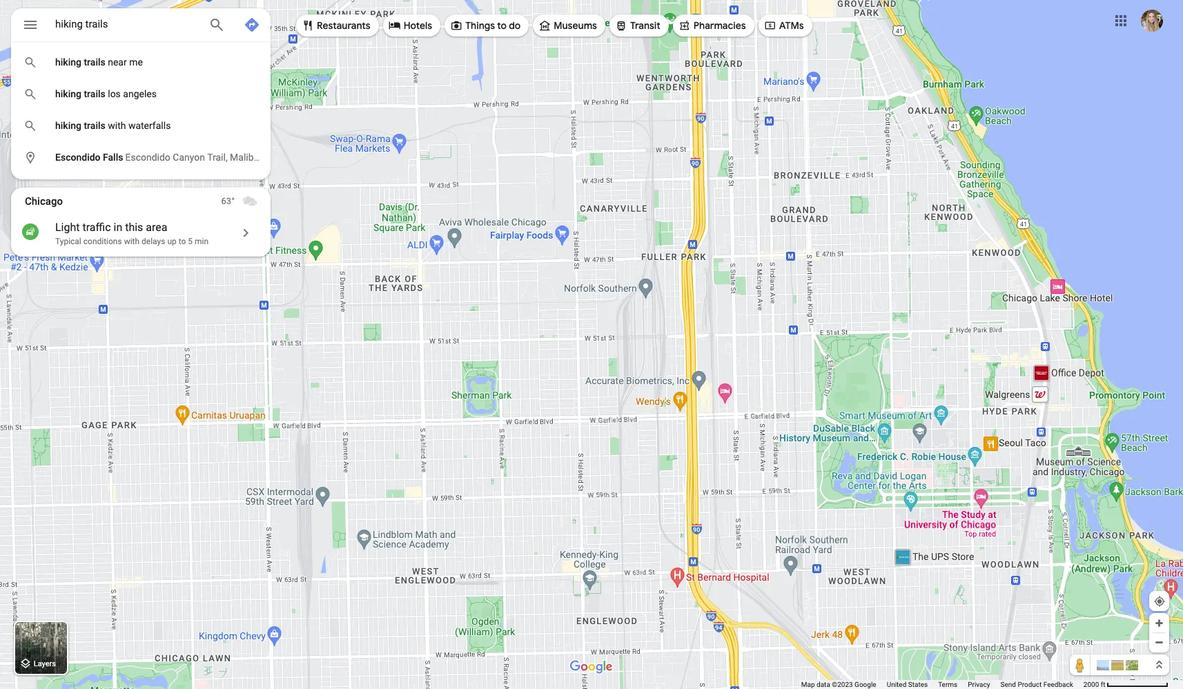 Task type: describe. For each thing, give the bounding box(es) containing it.
3  cell from the top
[[11, 115, 262, 137]]

chicago weather group
[[221, 188, 271, 215]]

min
[[195, 237, 209, 246]]

hiking trails with waterfalls
[[55, 120, 171, 131]]

canyon
[[173, 152, 205, 163]]

united states button
[[887, 681, 928, 690]]

me
[[129, 57, 143, 68]]


[[22, 15, 39, 35]]

 hotels
[[388, 18, 432, 33]]


[[678, 18, 691, 33]]

 cell
[[11, 146, 276, 169]]

typical
[[55, 237, 81, 246]]

things
[[465, 19, 495, 32]]

suggestions grid
[[11, 41, 276, 179]]

malibu,
[[230, 152, 261, 163]]

to inside  things to do
[[497, 19, 507, 32]]

hiking trails los angeles
[[55, 88, 157, 99]]

google
[[855, 681, 877, 689]]

terms
[[938, 681, 958, 689]]

this
[[125, 221, 143, 234]]

show street view coverage image
[[1070, 655, 1091, 676]]

footer inside google maps "element"
[[801, 681, 1084, 690]]

2  cell from the top
[[11, 83, 262, 106]]

2000
[[1084, 681, 1099, 689]]

falls
[[103, 152, 123, 163]]

none search field inside google maps "element"
[[11, 8, 276, 179]]

none field inside search google maps field
[[55, 16, 197, 32]]

hiking for hiking trails with waterfalls
[[55, 120, 81, 131]]

in
[[114, 221, 122, 234]]

states
[[908, 681, 928, 689]]

2 escondido from the left
[[125, 152, 170, 163]]


[[23, 149, 38, 166]]

 transit
[[615, 18, 660, 33]]

 for hiking trails los angeles
[[23, 85, 38, 103]]

delays
[[142, 237, 165, 246]]

trail,
[[207, 152, 228, 163]]

 museums
[[539, 18, 597, 33]]

map
[[801, 681, 815, 689]]

chicago region
[[11, 188, 271, 257]]

restaurants
[[317, 19, 371, 32]]

 things to do
[[450, 18, 521, 33]]

layers
[[34, 660, 56, 669]]

united states
[[887, 681, 928, 689]]

send product feedback
[[1001, 681, 1073, 689]]

 for hiking trails near me
[[23, 54, 38, 71]]

trails for with waterfalls
[[84, 120, 105, 131]]

show your location image
[[1154, 596, 1166, 608]]


[[450, 18, 463, 33]]

angeles
[[123, 88, 157, 99]]

museums
[[554, 19, 597, 32]]

cloudy image
[[242, 193, 258, 210]]

2000 ft button
[[1084, 681, 1169, 689]]

privacy
[[968, 681, 990, 689]]

hiking trails near me
[[55, 57, 143, 68]]


[[302, 18, 314, 33]]

trails for los angeles
[[84, 88, 105, 99]]

pharmacies
[[694, 19, 746, 32]]

do
[[509, 19, 521, 32]]

 for hiking trails with waterfalls
[[23, 117, 38, 134]]

map data ©2023 google
[[801, 681, 877, 689]]



Task type: locate. For each thing, give the bounding box(es) containing it.
hiking down hiking trails los angeles
[[55, 120, 81, 131]]

2 vertical spatial 
[[23, 117, 38, 134]]

to inside the light traffic in this area typical conditions with delays up to 5 min
[[179, 237, 186, 246]]

light traffic in this area typical conditions with delays up to 5 min
[[55, 221, 209, 246]]

2 vertical spatial hiking
[[55, 120, 81, 131]]

 cell down the angeles
[[11, 115, 262, 137]]

3  from the top
[[23, 117, 38, 134]]

2  from the top
[[23, 85, 38, 103]]

trails left the near
[[84, 57, 105, 68]]

0 vertical spatial  cell
[[11, 51, 262, 74]]

google account: michelle dermenjian  
(michelle.dermenjian@adept.ai) image
[[1141, 9, 1163, 31]]

©2023
[[832, 681, 853, 689]]


[[539, 18, 551, 33]]

footer containing map data ©2023 google
[[801, 681, 1084, 690]]

trails left los
[[84, 88, 105, 99]]

2 vertical spatial  cell
[[11, 115, 262, 137]]

escondido falls escondido canyon trail, malibu, ca
[[55, 152, 276, 163]]

transit
[[630, 19, 660, 32]]

 button
[[11, 8, 50, 44]]

hotels
[[404, 19, 432, 32]]

1 trails from the top
[[84, 57, 105, 68]]

none search field containing 
[[11, 8, 276, 179]]

escondido down "waterfalls"
[[125, 152, 170, 163]]

 cell
[[11, 51, 262, 74], [11, 83, 262, 106], [11, 115, 262, 137]]

trails for near me
[[84, 57, 105, 68]]

light
[[55, 221, 80, 234]]

1  from the top
[[23, 54, 38, 71]]

product
[[1018, 681, 1042, 689]]

1 escondido from the left
[[55, 152, 101, 163]]

1 horizontal spatial escondido
[[125, 152, 170, 163]]

2 vertical spatial trails
[[84, 120, 105, 131]]

feedback
[[1044, 681, 1073, 689]]

 cell up the angeles
[[11, 51, 262, 74]]

2 hiking from the top
[[55, 88, 81, 99]]

traffic
[[82, 221, 111, 234]]

1 horizontal spatial to
[[497, 19, 507, 32]]

trails down hiking trails los angeles
[[84, 120, 105, 131]]

0 horizontal spatial to
[[179, 237, 186, 246]]

3 hiking from the top
[[55, 120, 81, 131]]

los
[[108, 88, 121, 99]]

hiking
[[55, 57, 81, 68], [55, 88, 81, 99], [55, 120, 81, 131]]

hiking for hiking trails near me
[[55, 57, 81, 68]]

0 vertical spatial hiking
[[55, 57, 81, 68]]


[[764, 18, 776, 33]]

terms button
[[938, 681, 958, 690]]

1  cell from the top
[[11, 51, 262, 74]]

with down this
[[124, 237, 140, 246]]

escondido
[[55, 152, 101, 163], [125, 152, 170, 163]]

None search field
[[11, 8, 276, 179]]

0 vertical spatial trails
[[84, 57, 105, 68]]

ca
[[263, 152, 276, 163]]

near
[[108, 57, 127, 68]]

to left do
[[497, 19, 507, 32]]

0 horizontal spatial escondido
[[55, 152, 101, 163]]

hiking left the near
[[55, 57, 81, 68]]


[[615, 18, 627, 33]]

waterfalls
[[128, 120, 171, 131]]

None field
[[55, 16, 197, 32]]

send
[[1001, 681, 1016, 689]]

0 vertical spatial 
[[23, 54, 38, 71]]

to left 5
[[179, 237, 186, 246]]

3 trails from the top
[[84, 120, 105, 131]]

hiking for hiking trails los angeles
[[55, 88, 81, 99]]

conditions
[[83, 237, 122, 246]]

zoom out image
[[1154, 638, 1165, 648]]

Search Google Maps field
[[11, 8, 271, 41]]

 atms
[[764, 18, 804, 33]]

escondido left "falls"
[[55, 152, 101, 163]]

2 trails from the top
[[84, 88, 105, 99]]

google maps element
[[0, 0, 1183, 690]]

ft
[[1101, 681, 1106, 689]]

 restaurants
[[302, 18, 371, 33]]

with down los
[[108, 120, 126, 131]]

1 vertical spatial trails
[[84, 88, 105, 99]]

privacy button
[[968, 681, 990, 690]]

zoom in image
[[1154, 619, 1165, 629]]

1 vertical spatial to
[[179, 237, 186, 246]]

1 vertical spatial with
[[124, 237, 140, 246]]

 pharmacies
[[678, 18, 746, 33]]

with
[[108, 120, 126, 131], [124, 237, 140, 246]]

up
[[167, 237, 177, 246]]

area
[[146, 221, 167, 234]]

atms
[[779, 19, 804, 32]]

2000 ft
[[1084, 681, 1106, 689]]

 cell down me
[[11, 83, 262, 106]]

data
[[817, 681, 830, 689]]

1 vertical spatial hiking
[[55, 88, 81, 99]]

1 vertical spatial  cell
[[11, 83, 262, 106]]

with inside suggestions grid
[[108, 120, 126, 131]]

0 vertical spatial with
[[108, 120, 126, 131]]

footer
[[801, 681, 1084, 690]]

63°
[[221, 196, 235, 206]]

with inside the light traffic in this area typical conditions with delays up to 5 min
[[124, 237, 140, 246]]

0 vertical spatial to
[[497, 19, 507, 32]]


[[388, 18, 401, 33]]

5
[[188, 237, 193, 246]]

1 hiking from the top
[[55, 57, 81, 68]]

send product feedback button
[[1001, 681, 1073, 690]]

to
[[497, 19, 507, 32], [179, 237, 186, 246]]

united
[[887, 681, 907, 689]]

1 vertical spatial 
[[23, 85, 38, 103]]

trails
[[84, 57, 105, 68], [84, 88, 105, 99], [84, 120, 105, 131]]

hiking down 'hiking trails near me'
[[55, 88, 81, 99]]

chicago
[[25, 195, 63, 208]]


[[23, 54, 38, 71], [23, 85, 38, 103], [23, 117, 38, 134]]



Task type: vqa. For each thing, say whether or not it's contained in the screenshot.
a corresponding to label
no



